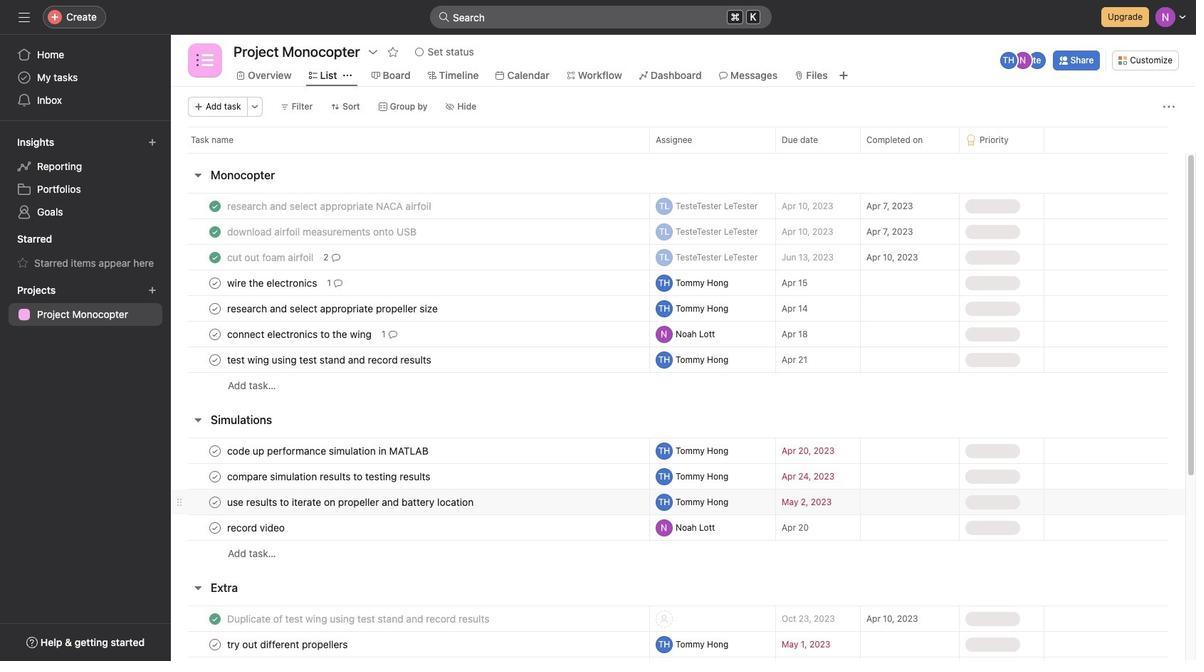 Task type: locate. For each thing, give the bounding box(es) containing it.
0 vertical spatial 1 comment image
[[334, 279, 342, 287]]

Mark complete checkbox
[[206, 274, 224, 292], [206, 300, 224, 317], [206, 351, 224, 368], [206, 443, 224, 460], [206, 468, 224, 485], [206, 494, 224, 511], [206, 519, 224, 536]]

mark complete image inside record video cell
[[206, 519, 224, 536]]

mark complete image inside research and select appropriate propeller size cell
[[206, 300, 224, 317]]

mark complete image for mark complete option inside 'use results to iterate on propeller and battery location' cell
[[206, 494, 224, 511]]

4 completed image from the top
[[206, 611, 224, 628]]

1 completed checkbox from the top
[[206, 198, 224, 215]]

task name text field inside 'use results to iterate on propeller and battery location' cell
[[224, 495, 478, 509]]

mark complete image
[[206, 274, 224, 292], [206, 351, 224, 368], [206, 443, 224, 460], [206, 468, 224, 485], [206, 519, 224, 536], [206, 636, 224, 653]]

use different materials for wing (balsa wood?) cell
[[171, 657, 649, 661]]

task name text field inside download airfoil measurements onto usb cell
[[224, 225, 421, 239]]

1 comment image inside wire the electronics cell
[[334, 279, 342, 287]]

task name text field for mark complete option in the test wing using test stand and record results cell
[[224, 353, 436, 367]]

1 mark complete checkbox from the top
[[206, 274, 224, 292]]

2 task name text field from the top
[[224, 250, 318, 265]]

row
[[171, 127, 1196, 153], [188, 152, 1168, 154], [171, 193, 1185, 219], [171, 219, 1185, 245], [171, 244, 1185, 271], [171, 270, 1185, 296], [171, 295, 1185, 322], [171, 321, 1185, 347], [171, 347, 1185, 373], [171, 372, 1185, 399], [171, 438, 1185, 464], [171, 464, 1185, 490], [171, 489, 1185, 515], [171, 515, 1185, 541], [171, 540, 1185, 567], [171, 606, 1185, 632], [171, 632, 1185, 658], [171, 657, 1185, 661]]

1 vertical spatial completed checkbox
[[206, 223, 224, 240]]

1 comment image down research and select appropriate propeller size cell at the top of the page
[[388, 330, 397, 339]]

mark complete image inside 'use results to iterate on propeller and battery location' cell
[[206, 494, 224, 511]]

completed image inside research and select appropriate naca airfoil cell
[[206, 198, 224, 215]]

5 task name text field from the top
[[224, 353, 436, 367]]

Task name text field
[[224, 225, 421, 239], [224, 250, 318, 265], [224, 276, 321, 290], [224, 302, 442, 316], [224, 353, 436, 367], [224, 470, 435, 484], [224, 612, 494, 626], [224, 638, 352, 652]]

task name text field inside try out different propellers cell
[[224, 638, 352, 652]]

7 mark complete checkbox from the top
[[206, 519, 224, 536]]

0 horizontal spatial 1 comment image
[[334, 279, 342, 287]]

starred element
[[0, 226, 171, 278]]

task name text field inside duplicate of test wing using test stand and record results cell
[[224, 612, 494, 626]]

mark complete image inside connect electronics to the wing cell
[[206, 326, 224, 343]]

6 mark complete checkbox from the top
[[206, 494, 224, 511]]

2 vertical spatial completed checkbox
[[206, 249, 224, 266]]

2 vertical spatial collapse task list for this group image
[[192, 582, 204, 594]]

2 completed checkbox from the top
[[206, 223, 224, 240]]

2 mark complete checkbox from the top
[[206, 636, 224, 653]]

cell
[[775, 657, 861, 661]]

task name text field inside connect electronics to the wing cell
[[224, 327, 376, 341]]

2 vertical spatial mark complete image
[[206, 494, 224, 511]]

mark complete image inside compare simulation results to testing results cell
[[206, 468, 224, 485]]

add to starred image
[[387, 46, 398, 58]]

3 mark complete image from the top
[[206, 443, 224, 460]]

task name text field inside wire the electronics cell
[[224, 276, 321, 290]]

task name text field inside record video cell
[[224, 521, 289, 535]]

3 completed checkbox from the top
[[206, 249, 224, 266]]

new project or portfolio image
[[148, 286, 157, 295]]

2 collapse task list for this group image from the top
[[192, 414, 204, 426]]

task name text field inside compare simulation results to testing results cell
[[224, 470, 435, 484]]

4 mark complete checkbox from the top
[[206, 443, 224, 460]]

mark complete image for wire the electronics cell on the top of the page
[[206, 274, 224, 292]]

task name text field inside research and select appropriate naca airfoil cell
[[224, 199, 435, 213]]

insights element
[[0, 130, 171, 226]]

0 vertical spatial mark complete image
[[206, 300, 224, 317]]

task name text field inside cut out foam airfoil cell
[[224, 250, 318, 265]]

mark complete checkbox inside connect electronics to the wing cell
[[206, 326, 224, 343]]

4 task name text field from the top
[[224, 302, 442, 316]]

6 task name text field from the top
[[224, 470, 435, 484]]

1 mark complete image from the top
[[206, 300, 224, 317]]

1 mark complete checkbox from the top
[[206, 326, 224, 343]]

mark complete image for test wing using test stand and record results cell
[[206, 351, 224, 368]]

completed image inside duplicate of test wing using test stand and record results cell
[[206, 611, 224, 628]]

mark complete checkbox inside research and select appropriate propeller size cell
[[206, 300, 224, 317]]

5 mark complete image from the top
[[206, 519, 224, 536]]

1 mark complete image from the top
[[206, 274, 224, 292]]

3 mark complete image from the top
[[206, 494, 224, 511]]

3 task name text field from the top
[[224, 276, 321, 290]]

mark complete checkbox for wire the electronics cell on the top of the page
[[206, 274, 224, 292]]

projects element
[[0, 278, 171, 329]]

header extra tree grid
[[171, 606, 1185, 661]]

1 task name text field from the top
[[224, 199, 435, 213]]

completed checkbox inside research and select appropriate naca airfoil cell
[[206, 198, 224, 215]]

task name text field inside research and select appropriate propeller size cell
[[224, 302, 442, 316]]

1 horizontal spatial 1 comment image
[[388, 330, 397, 339]]

1 collapse task list for this group image from the top
[[192, 169, 204, 181]]

add tab image
[[838, 70, 849, 81]]

mark complete image inside code up performance simulation in matlab cell
[[206, 443, 224, 460]]

header monocopter tree grid
[[171, 193, 1185, 399]]

collapse task list for this group image
[[192, 169, 204, 181], [192, 414, 204, 426], [192, 582, 204, 594]]

download airfoil measurements onto usb cell
[[171, 219, 649, 245]]

collapse task list for this group image for completed checkbox
[[192, 582, 204, 594]]

mark complete checkbox inside 'use results to iterate on propeller and battery location' cell
[[206, 494, 224, 511]]

Completed checkbox
[[206, 611, 224, 628]]

mark complete image inside test wing using test stand and record results cell
[[206, 351, 224, 368]]

7 task name text field from the top
[[224, 612, 494, 626]]

2 mark complete checkbox from the top
[[206, 300, 224, 317]]

research and select appropriate naca airfoil cell
[[171, 193, 649, 219]]

cut out foam airfoil cell
[[171, 244, 649, 271]]

5 task name text field from the top
[[224, 521, 289, 535]]

completed checkbox for research and select appropriate naca airfoil cell
[[206, 198, 224, 215]]

None field
[[430, 6, 772, 28]]

0 vertical spatial collapse task list for this group image
[[192, 169, 204, 181]]

1 vertical spatial collapse task list for this group image
[[192, 414, 204, 426]]

task name text field for completed option within download airfoil measurements onto usb cell
[[224, 225, 421, 239]]

code up performance simulation in matlab cell
[[171, 438, 649, 464]]

header simulations tree grid
[[171, 438, 1185, 567]]

mark complete image inside wire the electronics cell
[[206, 274, 224, 292]]

completion date for wire the electronics cell
[[860, 270, 960, 296]]

3 mark complete checkbox from the top
[[206, 351, 224, 368]]

3 completed image from the top
[[206, 249, 224, 266]]

mark complete checkbox inside try out different propellers cell
[[206, 636, 224, 653]]

1 comment image down 2 comments icon
[[334, 279, 342, 287]]

5 mark complete checkbox from the top
[[206, 468, 224, 485]]

1 comment image
[[334, 279, 342, 287], [388, 330, 397, 339]]

3 task name text field from the top
[[224, 444, 433, 458]]

mark complete checkbox inside compare simulation results to testing results cell
[[206, 468, 224, 485]]

mark complete checkbox inside code up performance simulation in matlab cell
[[206, 443, 224, 460]]

Task name text field
[[224, 199, 435, 213], [224, 327, 376, 341], [224, 444, 433, 458], [224, 495, 478, 509], [224, 521, 289, 535]]

2 mark complete image from the top
[[206, 351, 224, 368]]

2 mark complete image from the top
[[206, 326, 224, 343]]

task name text field for mark complete option within the code up performance simulation in matlab cell
[[224, 444, 433, 458]]

show options image
[[367, 46, 379, 58]]

mark complete checkbox inside record video cell
[[206, 519, 224, 536]]

task name text field inside code up performance simulation in matlab cell
[[224, 444, 433, 458]]

1 vertical spatial mark complete image
[[206, 326, 224, 343]]

0 vertical spatial mark complete checkbox
[[206, 326, 224, 343]]

4 mark complete image from the top
[[206, 468, 224, 485]]

mark complete image
[[206, 300, 224, 317], [206, 326, 224, 343], [206, 494, 224, 511]]

6 mark complete image from the top
[[206, 636, 224, 653]]

1 vertical spatial mark complete checkbox
[[206, 636, 224, 653]]

4 task name text field from the top
[[224, 495, 478, 509]]

Search tasks, projects, and more text field
[[430, 6, 772, 28]]

mark complete image inside try out different propellers cell
[[206, 636, 224, 653]]

completed image for completed option within download airfoil measurements onto usb cell
[[206, 223, 224, 240]]

completed checkbox inside download airfoil measurements onto usb cell
[[206, 223, 224, 240]]

1 vertical spatial 1 comment image
[[388, 330, 397, 339]]

2 completed image from the top
[[206, 223, 224, 240]]

0 vertical spatial completed checkbox
[[206, 198, 224, 215]]

mark complete checkbox inside wire the electronics cell
[[206, 274, 224, 292]]

1 task name text field from the top
[[224, 225, 421, 239]]

Completed checkbox
[[206, 198, 224, 215], [206, 223, 224, 240], [206, 249, 224, 266]]

1 completed image from the top
[[206, 198, 224, 215]]

mark complete checkbox inside test wing using test stand and record results cell
[[206, 351, 224, 368]]

8 task name text field from the top
[[224, 638, 352, 652]]

task name text field inside test wing using test stand and record results cell
[[224, 353, 436, 367]]

completed image inside download airfoil measurements onto usb cell
[[206, 223, 224, 240]]

mark complete image for mark complete checkbox inside the connect electronics to the wing cell
[[206, 326, 224, 343]]

mark complete checkbox for 'use results to iterate on propeller and battery location' cell
[[206, 494, 224, 511]]

completed checkbox inside cut out foam airfoil cell
[[206, 249, 224, 266]]

prominent image
[[439, 11, 450, 23]]

more actions image
[[250, 103, 259, 111]]

use results to iterate on propeller and battery location cell
[[171, 489, 649, 515]]

2 task name text field from the top
[[224, 327, 376, 341]]

completed image
[[206, 198, 224, 215], [206, 223, 224, 240], [206, 249, 224, 266], [206, 611, 224, 628]]

3 collapse task list for this group image from the top
[[192, 582, 204, 594]]

try out different propellers cell
[[171, 632, 649, 658]]

completed checkbox for download airfoil measurements onto usb cell
[[206, 223, 224, 240]]

Mark complete checkbox
[[206, 326, 224, 343], [206, 636, 224, 653]]



Task type: vqa. For each thing, say whether or not it's contained in the screenshot.
workspace
no



Task type: describe. For each thing, give the bounding box(es) containing it.
completion date for try out different propellers cell
[[860, 632, 960, 658]]

task name text field for mark complete option within wire the electronics cell
[[224, 276, 321, 290]]

global element
[[0, 35, 171, 120]]

completed image for completed option inside research and select appropriate naca airfoil cell
[[206, 198, 224, 215]]

duplicate of test wing using test stand and record results cell
[[171, 606, 649, 632]]

mark complete checkbox for test wing using test stand and record results cell
[[206, 351, 224, 368]]

hide sidebar image
[[19, 11, 30, 23]]

task name text field for mark complete option within compare simulation results to testing results cell
[[224, 470, 435, 484]]

completed image for completed checkbox
[[206, 611, 224, 628]]

compare simulation results to testing results cell
[[171, 464, 649, 490]]

list image
[[197, 52, 214, 69]]

mark complete image for record video cell
[[206, 519, 224, 536]]

task name text field for mark complete option in record video cell
[[224, 521, 289, 535]]

1 comment image for connect electronics to the wing cell
[[388, 330, 397, 339]]

tab actions image
[[343, 71, 351, 80]]

research and select appropriate propeller size cell
[[171, 295, 649, 322]]

task name text field for mark complete checkbox in try out different propellers cell
[[224, 638, 352, 652]]

completed checkbox for cut out foam airfoil cell
[[206, 249, 224, 266]]

task name text field for mark complete option inside 'use results to iterate on propeller and battery location' cell
[[224, 495, 478, 509]]

new insights image
[[148, 138, 157, 147]]

task name text field for mark complete checkbox inside the connect electronics to the wing cell
[[224, 327, 376, 341]]

collapse task list for this group image for completed option inside research and select appropriate naca airfoil cell
[[192, 169, 204, 181]]

mark complete checkbox for compare simulation results to testing results cell at the bottom
[[206, 468, 224, 485]]

more actions image
[[1163, 101, 1175, 112]]

mark complete checkbox for record video cell
[[206, 519, 224, 536]]

wire the electronics cell
[[171, 270, 649, 296]]

connect electronics to the wing cell
[[171, 321, 649, 347]]

task name text field for completed checkbox
[[224, 612, 494, 626]]

completed image for completed option within the cut out foam airfoil cell
[[206, 249, 224, 266]]

mark complete image for try out different propellers cell
[[206, 636, 224, 653]]

task name text field for mark complete option inside research and select appropriate propeller size cell
[[224, 302, 442, 316]]

collapse task list for this group image for mark complete option within the code up performance simulation in matlab cell
[[192, 414, 204, 426]]

mark complete checkbox for try out different propellers cell
[[206, 636, 224, 653]]

1 comment image for wire the electronics cell on the top of the page
[[334, 279, 342, 287]]

task name text field for completed option inside research and select appropriate naca airfoil cell
[[224, 199, 435, 213]]

2 comments image
[[331, 253, 340, 262]]

mark complete image for code up performance simulation in matlab cell
[[206, 443, 224, 460]]

task name text field for completed option within the cut out foam airfoil cell
[[224, 250, 318, 265]]

mark complete checkbox for code up performance simulation in matlab cell
[[206, 443, 224, 460]]

mark complete checkbox for connect electronics to the wing cell
[[206, 326, 224, 343]]

mark complete checkbox for research and select appropriate propeller size cell at the top of the page
[[206, 300, 224, 317]]

mark complete image for compare simulation results to testing results cell at the bottom
[[206, 468, 224, 485]]

test wing using test stand and record results cell
[[171, 347, 649, 373]]

mark complete image for mark complete option inside research and select appropriate propeller size cell
[[206, 300, 224, 317]]

record video cell
[[171, 515, 649, 541]]



